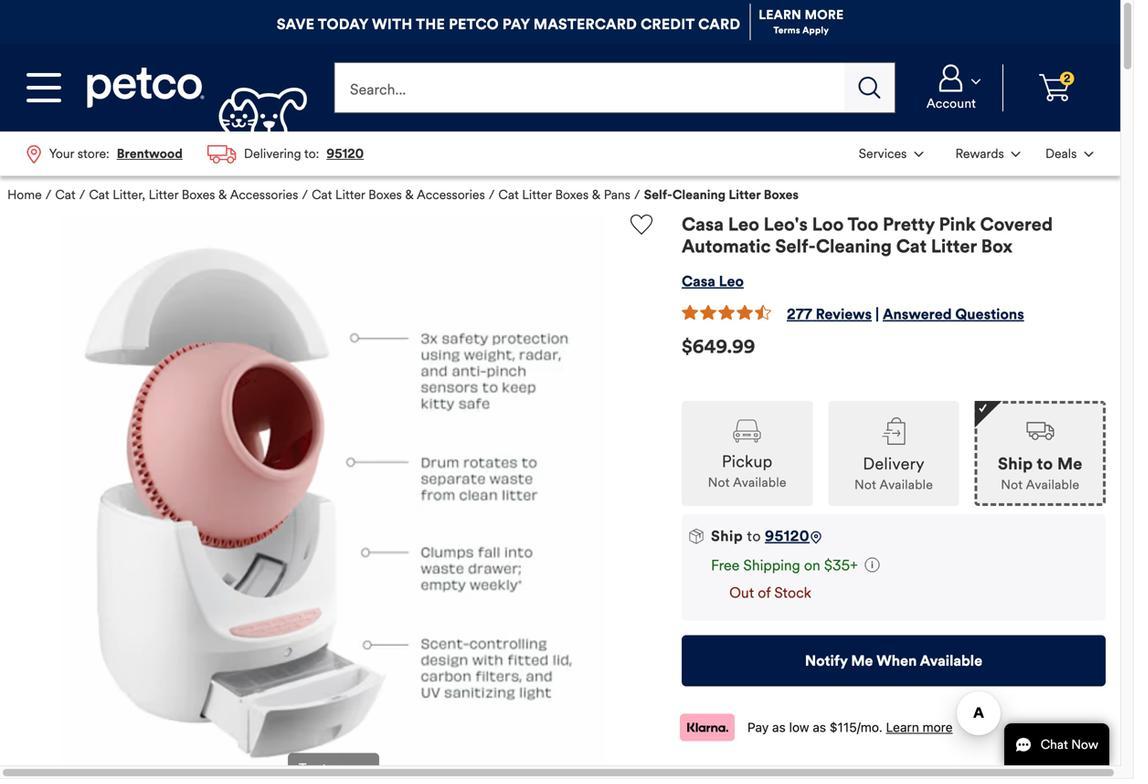 Task type: vqa. For each thing, say whether or not it's contained in the screenshot.
Me Ship
yes



Task type: describe. For each thing, give the bounding box(es) containing it.
4 / from the left
[[489, 187, 495, 203]]

out of stock
[[726, 584, 811, 602]]

delivery-method-Pickup-Not Available radio
[[682, 401, 813, 507]]

ship to me not available
[[998, 454, 1083, 493]]

2 link
[[1011, 64, 1099, 111]]

with
[[372, 15, 413, 33]]

pink
[[939, 214, 976, 236]]

cleaning inside 'casa leo leo's loo too pretty pink covered automatic self-cleaning cat litter box'
[[816, 236, 892, 258]]

reviews
[[816, 305, 872, 324]]

2 boxes from the left
[[368, 187, 402, 203]]

0 horizontal spatial cleaning
[[673, 187, 726, 203]]

1 / from the left
[[45, 187, 52, 203]]

available inside delivery not available
[[880, 477, 933, 493]]

delivery-method-Delivery-Not Available radio
[[828, 401, 959, 507]]

home
[[7, 187, 42, 203]]

leo for casa leo leo's loo too pretty pink covered automatic self-cleaning cat litter box
[[728, 214, 759, 236]]

stock
[[774, 584, 811, 602]]

apply
[[803, 25, 829, 36]]

carat down icon 13 button up pink
[[938, 133, 1031, 174]]

1 accessories from the left
[[230, 187, 298, 203]]

on
[[804, 556, 821, 575]]

delivery not available
[[855, 454, 933, 493]]

casa for casa leo
[[682, 273, 716, 291]]

search image
[[859, 77, 881, 99]]

covered
[[980, 214, 1053, 236]]

3 boxes from the left
[[555, 187, 589, 203]]

available inside pickup not available
[[733, 475, 787, 491]]

klarna badge image
[[680, 714, 735, 742]]

terms
[[774, 25, 800, 36]]

2 as from the left
[[813, 720, 826, 735]]

casa leo leo's loo too pretty pink covered automatic self-cleaning cat litter box - carousel image #4 image
[[43, 214, 624, 780]]

answered questions link
[[883, 305, 1024, 324]]

notify me when available
[[805, 652, 983, 670]]

leo for casa leo
[[719, 273, 744, 291]]

not inside ship to me not available
[[1001, 477, 1023, 493]]

cat inside 'casa leo leo's loo too pretty pink covered automatic self-cleaning cat litter box'
[[896, 236, 927, 258]]

2 list from the left
[[847, 132, 1106, 176]]

icon delivery pin image
[[810, 531, 823, 544]]

pickup not available
[[708, 452, 787, 491]]

me inside ship to me not available
[[1057, 454, 1083, 474]]

delivery
[[863, 454, 925, 474]]

scroll to top image
[[1079, 674, 1096, 690]]

today
[[318, 15, 368, 33]]

carat down icon 13 image up pretty
[[914, 152, 924, 157]]

to for me
[[1037, 454, 1053, 474]]

free shipping on $35+
[[711, 556, 858, 575]]

pans
[[604, 187, 631, 203]]

loo
[[812, 214, 844, 236]]

the
[[416, 15, 445, 33]]

carat down icon 13 image up covered
[[1012, 152, 1021, 157]]

learn
[[759, 7, 802, 23]]

pickup
[[722, 452, 773, 472]]

litter,
[[113, 187, 145, 203]]

1 as from the left
[[772, 720, 786, 735]]

2
[[1064, 72, 1071, 85]]

out
[[729, 584, 754, 602]]

3 & from the left
[[592, 187, 601, 203]]

automatic
[[682, 236, 771, 258]]

mastercard
[[534, 15, 637, 33]]

more
[[805, 7, 844, 23]]

pay
[[503, 15, 530, 33]]

2 & from the left
[[405, 187, 414, 203]]

card
[[698, 15, 741, 33]]

leo's
[[764, 214, 808, 236]]

answered
[[883, 305, 952, 324]]

when
[[877, 652, 917, 670]]

more
[[923, 720, 953, 735]]

2 / from the left
[[79, 187, 85, 203]]

home / cat / cat litter, litter boxes & accessories / cat litter boxes & accessories / cat litter boxes & pans /
[[7, 187, 640, 203]]

1 list from the left
[[15, 132, 376, 176]]

available inside ship to me not available
[[1026, 477, 1080, 493]]

delivery-method-Ship to Me-Not Available radio
[[975, 401, 1106, 507]]

3 / from the left
[[302, 187, 308, 203]]

casa leo link
[[682, 273, 744, 291]]



Task type: locate. For each thing, give the bounding box(es) containing it.
0 horizontal spatial me
[[851, 652, 873, 670]]

1 vertical spatial casa
[[682, 273, 716, 291]]

carat down icon 13 image left 2 link in the right top of the page
[[972, 79, 981, 84]]

questions
[[955, 305, 1024, 324]]

casa
[[682, 214, 724, 236], [682, 273, 716, 291]]

me inside notify me when available button
[[851, 652, 873, 670]]

0 vertical spatial to
[[1037, 454, 1053, 474]]

carat down icon 13 image down 2 link in the right top of the page
[[1084, 152, 1094, 157]]

0 vertical spatial self-
[[644, 187, 673, 203]]

1 horizontal spatial to
[[1037, 454, 1053, 474]]

2 horizontal spatial not
[[1001, 477, 1023, 493]]

casa down "automatic"
[[682, 273, 716, 291]]

casa down 'self-cleaning litter boxes'
[[682, 214, 724, 236]]

1 casa from the top
[[682, 214, 724, 236]]

1 horizontal spatial ship
[[998, 454, 1033, 474]]

pay as low as $115/mo. learn more
[[748, 720, 953, 735]]

option group
[[682, 383, 1106, 507]]

ship for 95120
[[711, 527, 743, 545]]

learn more link
[[759, 7, 844, 23]]

2 horizontal spatial &
[[592, 187, 601, 203]]

carat down icon 13 button down 2 link in the right top of the page
[[1035, 133, 1104, 174]]

credit
[[641, 15, 695, 33]]

0 vertical spatial ship
[[998, 454, 1033, 474]]

to for 95120
[[747, 527, 761, 545]]

learn
[[886, 720, 919, 735]]

leo down "automatic"
[[719, 273, 744, 291]]

pretty
[[883, 214, 935, 236]]

learn more terms apply
[[759, 7, 844, 36]]

2 casa from the top
[[682, 273, 716, 291]]

277 reviews | answered questions
[[787, 305, 1024, 324]]

0 horizontal spatial as
[[772, 720, 786, 735]]

low
[[789, 720, 809, 735]]

list
[[15, 132, 376, 176], [847, 132, 1106, 176]]

1 vertical spatial to
[[747, 527, 761, 545]]

$649.99
[[682, 336, 755, 359]]

self-cleaning litter boxes link
[[644, 187, 799, 203]]

cat litter boxes & accessories link
[[312, 187, 485, 203]]

$35+
[[824, 556, 858, 575]]

shipping
[[743, 556, 801, 575]]

not inside delivery not available
[[855, 477, 877, 493]]

pay
[[748, 720, 769, 735]]

self- right pans
[[644, 187, 673, 203]]

$115/mo.
[[830, 720, 883, 735]]

1 vertical spatial leo
[[719, 273, 744, 291]]

0 horizontal spatial to
[[747, 527, 761, 545]]

1 horizontal spatial list
[[847, 132, 1106, 176]]

as left low
[[772, 720, 786, 735]]

boxes
[[182, 187, 215, 203], [368, 187, 402, 203], [555, 187, 589, 203], [764, 187, 799, 203]]

casa inside 'casa leo leo's loo too pretty pink covered automatic self-cleaning cat litter box'
[[682, 214, 724, 236]]

cat link
[[55, 187, 76, 203]]

4 boxes from the left
[[764, 187, 799, 203]]

cat litter, litter boxes & accessories link
[[89, 187, 298, 203]]

not for pickup
[[708, 475, 730, 491]]

0 vertical spatial leo
[[728, 214, 759, 236]]

1 vertical spatial cleaning
[[816, 236, 892, 258]]

box
[[981, 236, 1013, 258]]

cleaning up "automatic"
[[673, 187, 726, 203]]

1 horizontal spatial not
[[855, 477, 877, 493]]

of
[[758, 584, 771, 602]]

list up pink
[[847, 132, 1106, 176]]

available
[[733, 475, 787, 491], [880, 477, 933, 493], [1026, 477, 1080, 493], [920, 652, 983, 670]]

0 horizontal spatial accessories
[[230, 187, 298, 203]]

self- inside 'casa leo leo's loo too pretty pink covered automatic self-cleaning cat litter box'
[[775, 236, 816, 258]]

save
[[277, 15, 315, 33]]

0 horizontal spatial list
[[15, 132, 376, 176]]

notify me when available button
[[682, 635, 1106, 687]]

277
[[787, 305, 812, 324]]

me
[[1057, 454, 1083, 474], [851, 652, 873, 670]]

petco
[[449, 15, 499, 33]]

1 boxes from the left
[[182, 187, 215, 203]]

0 vertical spatial cleaning
[[673, 187, 726, 203]]

styled arrow button link
[[1069, 664, 1106, 700]]

cleaning up reviews
[[816, 236, 892, 258]]

carat down icon 13 button right search image
[[908, 64, 995, 111]]

ship for me
[[998, 454, 1033, 474]]

option group containing pickup
[[682, 383, 1106, 507]]

leo down self-cleaning litter boxes link
[[728, 214, 759, 236]]

ship
[[998, 454, 1033, 474], [711, 527, 743, 545]]

carat down icon 13 image
[[972, 79, 981, 84], [914, 152, 924, 157], [1012, 152, 1021, 157], [1084, 152, 1094, 157]]

1 vertical spatial ship
[[711, 527, 743, 545]]

available inside notify me when available button
[[920, 652, 983, 670]]

cat litter boxes & pans link
[[499, 187, 631, 203]]

icon info 2 button
[[865, 556, 880, 575]]

Search search field
[[334, 62, 845, 113]]

to
[[1037, 454, 1053, 474], [747, 527, 761, 545]]

0 horizontal spatial ship
[[711, 527, 743, 545]]

1 & from the left
[[218, 187, 227, 203]]

0 horizontal spatial self-
[[644, 187, 673, 203]]

casa leo leo's loo too pretty pink covered automatic self-cleaning cat litter box
[[682, 214, 1053, 258]]

1 vertical spatial me
[[851, 652, 873, 670]]

as right low
[[813, 720, 826, 735]]

leo
[[728, 214, 759, 236], [719, 273, 744, 291]]

1 horizontal spatial as
[[813, 720, 826, 735]]

carat down icon 13 button down search image
[[848, 133, 934, 174]]

carat down icon 13 button
[[908, 64, 995, 111], [848, 133, 934, 174], [938, 133, 1031, 174], [1035, 133, 1104, 174]]

95120
[[765, 527, 810, 545]]

1 horizontal spatial cleaning
[[816, 236, 892, 258]]

icon pickup store image
[[734, 420, 761, 443]]

leo inside 'casa leo leo's loo too pretty pink covered automatic self-cleaning cat litter box'
[[728, 214, 759, 236]]

1 horizontal spatial &
[[405, 187, 414, 203]]

accessories
[[230, 187, 298, 203], [417, 187, 485, 203]]

learn more button
[[886, 719, 953, 737]]

icon check success 4 image
[[979, 404, 987, 413]]

ship inside ship to me not available
[[998, 454, 1033, 474]]

to inside ship to me not available
[[1037, 454, 1053, 474]]

not
[[708, 475, 730, 491], [855, 477, 877, 493], [1001, 477, 1023, 493]]

cleaning
[[673, 187, 726, 203], [816, 236, 892, 258]]

/
[[45, 187, 52, 203], [79, 187, 85, 203], [302, 187, 308, 203], [489, 187, 495, 203], [634, 187, 640, 203]]

0 horizontal spatial &
[[218, 187, 227, 203]]

notify
[[805, 652, 848, 670]]

save today with the petco pay mastercard credit card
[[277, 15, 741, 33]]

2 accessories from the left
[[417, 187, 485, 203]]

free shipping on $35+ image
[[865, 558, 880, 573]]

0 vertical spatial me
[[1057, 454, 1083, 474]]

1 horizontal spatial me
[[1057, 454, 1083, 474]]

not inside pickup not available
[[708, 475, 730, 491]]

5 / from the left
[[634, 187, 640, 203]]

casa leo
[[682, 273, 744, 291]]

1 horizontal spatial self-
[[775, 236, 816, 258]]

self- up 277
[[775, 236, 816, 258]]

1 horizontal spatial accessories
[[417, 187, 485, 203]]

self-
[[644, 187, 673, 203], [775, 236, 816, 258]]

&
[[218, 187, 227, 203], [405, 187, 414, 203], [592, 187, 601, 203]]

cat
[[55, 187, 76, 203], [89, 187, 109, 203], [312, 187, 332, 203], [499, 187, 519, 203], [896, 236, 927, 258]]

home link
[[7, 187, 42, 203]]

|
[[876, 305, 879, 324]]

list up cat litter, litter boxes & accessories link
[[15, 132, 376, 176]]

0 vertical spatial casa
[[682, 214, 724, 236]]

free
[[711, 556, 740, 575]]

litter
[[149, 187, 178, 203], [335, 187, 365, 203], [522, 187, 552, 203], [729, 187, 761, 203], [931, 236, 977, 258]]

casa for casa leo leo's loo too pretty pink covered automatic self-cleaning cat litter box
[[682, 214, 724, 236]]

as
[[772, 720, 786, 735], [813, 720, 826, 735]]

1 vertical spatial self-
[[775, 236, 816, 258]]

not for delivery
[[855, 477, 877, 493]]

ship to 95120
[[711, 527, 810, 545]]

too
[[848, 214, 879, 236]]

95120 button
[[765, 527, 810, 545]]

self-cleaning litter boxes
[[644, 187, 799, 203]]

0 horizontal spatial not
[[708, 475, 730, 491]]

litter inside 'casa leo leo's loo too pretty pink covered automatic self-cleaning cat litter box'
[[931, 236, 977, 258]]



